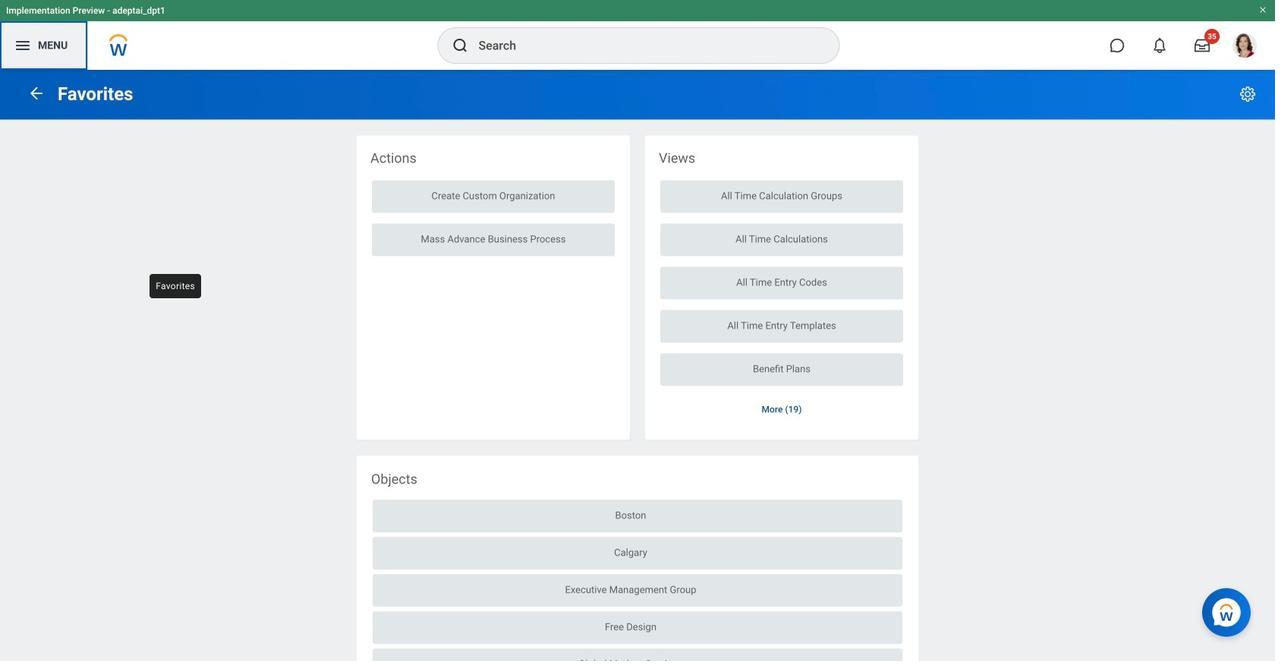 Task type: vqa. For each thing, say whether or not it's contained in the screenshot.
"Previous Page" icon
yes



Task type: describe. For each thing, give the bounding box(es) containing it.
profile logan mcneil image
[[1233, 33, 1257, 61]]

Search Workday  search field
[[479, 29, 808, 62]]

notifications large image
[[1153, 38, 1168, 53]]

justify image
[[14, 36, 32, 55]]

items selected list
[[371, 500, 904, 661]]



Task type: locate. For each thing, give the bounding box(es) containing it.
main content
[[0, 70, 1276, 661]]

banner
[[0, 0, 1276, 70]]

search image
[[451, 36, 470, 55]]

inbox large image
[[1195, 38, 1210, 53]]

close environment banner image
[[1259, 5, 1268, 14]]

previous page image
[[27, 84, 46, 102]]

configure image
[[1239, 85, 1257, 103]]



